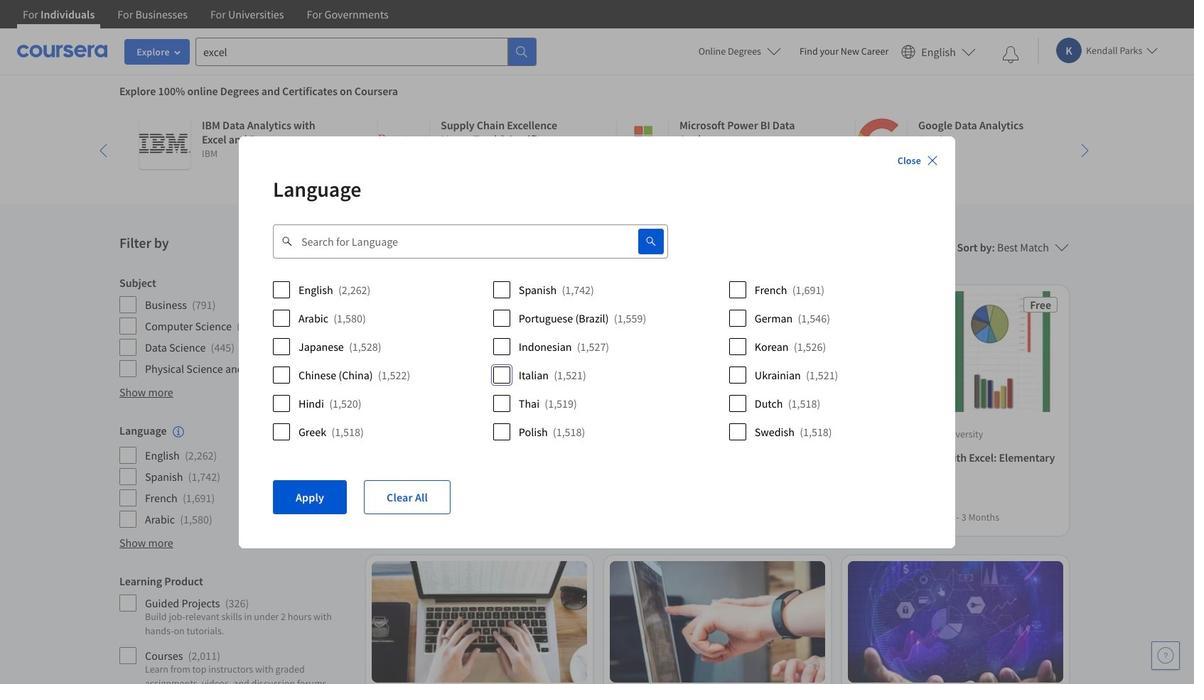 Task type: vqa. For each thing, say whether or not it's contained in the screenshot.
Many at the left bottom of page
no



Task type: locate. For each thing, give the bounding box(es) containing it.
0 vertical spatial group
[[119, 276, 352, 378]]

1 vertical spatial group
[[119, 424, 352, 529]]

dialog
[[239, 136, 955, 548]]

2 vertical spatial group
[[119, 575, 352, 685]]

None search field
[[196, 37, 537, 66]]

Search by keyword search field
[[293, 224, 605, 258]]

1 group from the top
[[119, 276, 352, 378]]

2 group from the top
[[119, 424, 352, 529]]

group
[[119, 276, 352, 378], [119, 424, 352, 529], [119, 575, 352, 685]]

coursera image
[[17, 40, 107, 63]]

google image
[[856, 118, 907, 169]]



Task type: describe. For each thing, give the bounding box(es) containing it.
3 group from the top
[[119, 575, 352, 685]]

rutgers university image
[[378, 118, 429, 169]]

help center image
[[1157, 648, 1174, 665]]

select language options element
[[273, 275, 921, 446]]

banner navigation
[[11, 0, 400, 28]]

search image
[[646, 236, 657, 247]]

microsoft image
[[617, 118, 668, 169]]

ibm image
[[139, 118, 191, 169]]



